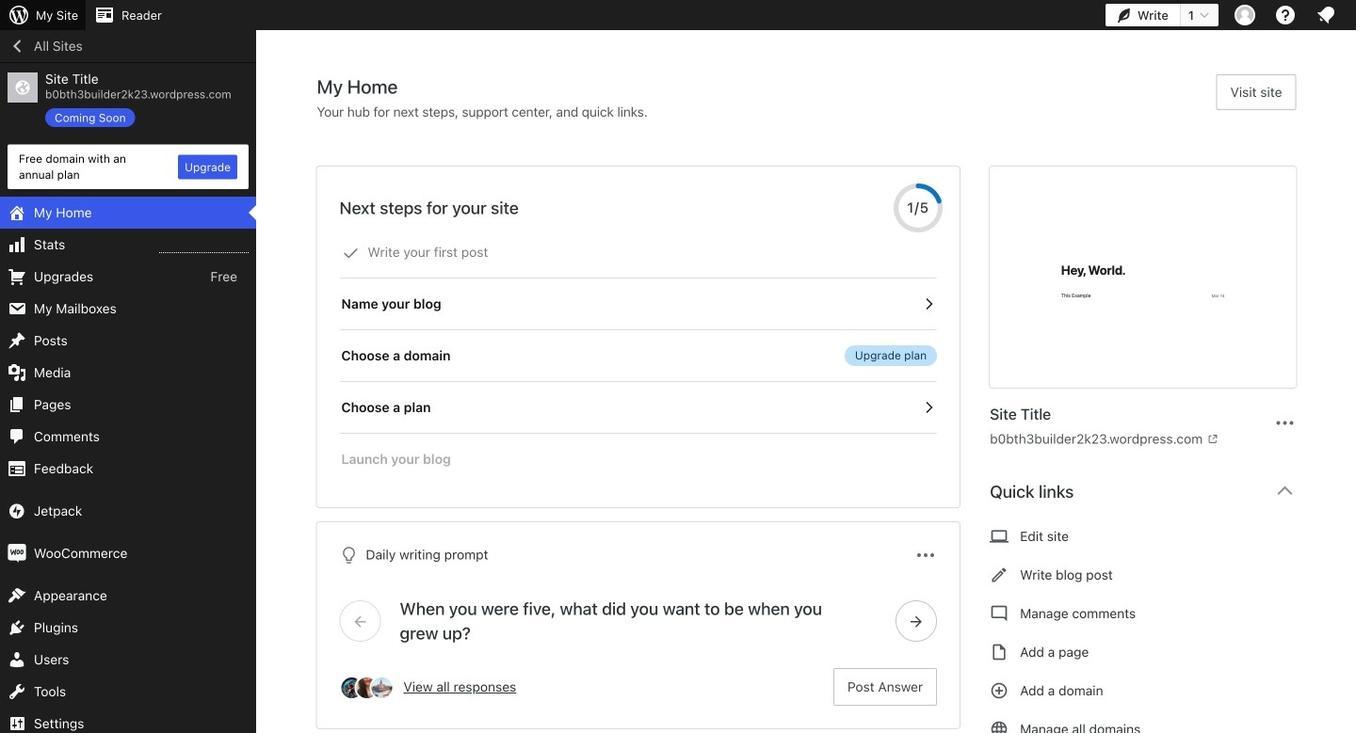Task type: locate. For each thing, give the bounding box(es) containing it.
0 vertical spatial img image
[[8, 502, 26, 521]]

1 img image from the top
[[8, 502, 26, 521]]

show previous prompt image
[[352, 613, 369, 630]]

1 vertical spatial img image
[[8, 544, 26, 563]]

main content
[[317, 74, 1311, 734]]

show next prompt image
[[908, 613, 925, 630]]

answered users image
[[339, 676, 364, 701]]

progress bar
[[894, 184, 943, 233]]

img image
[[8, 502, 26, 521], [8, 544, 26, 563]]

answered users image
[[355, 676, 379, 701], [370, 676, 394, 701]]

my profile image
[[1235, 5, 1255, 25]]

toggle menu image
[[915, 544, 937, 567]]

answered users image down show previous prompt icon
[[355, 676, 379, 701]]

task enabled image
[[920, 296, 937, 313]]

2 answered users image from the left
[[370, 676, 394, 701]]

answered users image right answered users image
[[370, 676, 394, 701]]

more options for site site title image
[[1274, 412, 1296, 435]]

help image
[[1274, 4, 1297, 26]]

highest hourly views 0 image
[[159, 241, 249, 253]]



Task type: vqa. For each thing, say whether or not it's contained in the screenshot.
'dismiss' icon
no



Task type: describe. For each thing, give the bounding box(es) containing it.
task complete image
[[342, 245, 359, 262]]

edit image
[[990, 564, 1009, 587]]

laptop image
[[990, 525, 1009, 548]]

2 img image from the top
[[8, 544, 26, 563]]

task enabled image
[[920, 399, 937, 416]]

mode_comment image
[[990, 603, 1009, 625]]

1 answered users image from the left
[[355, 676, 379, 701]]

insert_drive_file image
[[990, 641, 1009, 664]]

launchpad checklist element
[[339, 227, 937, 485]]

manage your notifications image
[[1315, 4, 1337, 26]]



